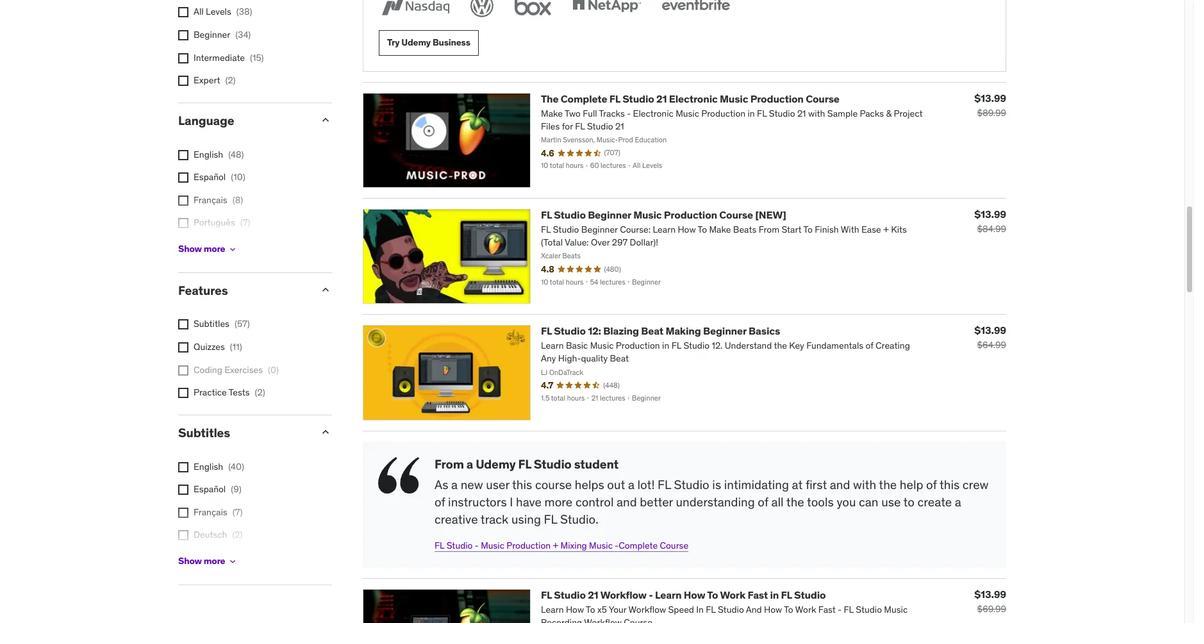 Task type: locate. For each thing, give the bounding box(es) containing it.
(2) for (40)
[[232, 529, 243, 541]]

1 show more button from the top
[[178, 236, 238, 262]]

0 vertical spatial (7)
[[240, 217, 250, 228]]

fl studio 21 workflow - learn how to work fast in fl studio link
[[541, 588, 826, 601]]

show more button
[[178, 236, 238, 262], [178, 549, 238, 574]]

exercises
[[225, 364, 263, 375]]

(7) for français (7)
[[233, 506, 243, 518]]

0 vertical spatial español
[[194, 171, 226, 183]]

0 horizontal spatial and
[[617, 494, 637, 510]]

music
[[720, 92, 748, 105], [633, 208, 662, 221], [481, 540, 504, 551], [589, 540, 613, 551]]

box image
[[512, 0, 555, 20]]

english up 'español (9)'
[[194, 461, 223, 472]]

the complete fl studio 21 electronic music production course link
[[541, 92, 840, 105]]

português down français (8)
[[194, 217, 235, 228]]

beginner (34)
[[194, 29, 251, 40]]

udemy inside from a udemy fl studio student as a new user this course helps out a lot! fl studio is intimidating at first and with the help of this crew of instructors i have more control and better understanding of all the tools you can use to create a creative track using fl studio.
[[476, 456, 516, 472]]

xsmall image for subtitles (57)
[[178, 320, 188, 330]]

complete right the
[[561, 92, 607, 105]]

the
[[879, 477, 897, 493], [786, 494, 804, 510]]

(2) right tests
[[255, 387, 265, 398]]

and up you in the bottom right of the page
[[830, 477, 850, 493]]

fl studio 12: blazing beat making beginner basics link
[[541, 325, 780, 337]]

(7) down (9) at the left of the page
[[233, 506, 243, 518]]

show down deutsch
[[178, 555, 202, 567]]

2 vertical spatial production
[[507, 540, 551, 551]]

0 vertical spatial course
[[806, 92, 840, 105]]

xsmall image left beginner (34)
[[178, 30, 188, 40]]

xsmall image
[[178, 53, 188, 63], [178, 76, 188, 86], [178, 173, 188, 183], [178, 195, 188, 206], [178, 218, 188, 228], [178, 320, 188, 330], [178, 462, 188, 472], [178, 508, 188, 518]]

of up "create"
[[926, 477, 937, 493]]

can
[[859, 494, 879, 510]]

subtitles up quizzes
[[194, 318, 229, 330]]

- left learn
[[649, 588, 653, 601]]

show more down deutsch
[[178, 555, 225, 567]]

0 horizontal spatial complete
[[561, 92, 607, 105]]

0 horizontal spatial of
[[435, 494, 445, 510]]

coding exercises (0)
[[194, 364, 279, 375]]

small image for features
[[319, 283, 332, 296]]

this up "create"
[[940, 477, 960, 493]]

français down español (10)
[[194, 194, 227, 206]]

more
[[204, 243, 225, 255], [545, 494, 573, 510], [204, 555, 225, 567]]

xsmall image left the english (48)
[[178, 150, 188, 160]]

español up français (7)
[[194, 483, 226, 495]]

beginner
[[194, 29, 230, 40], [588, 208, 631, 221], [703, 325, 747, 337]]

more down deutsch (2)
[[204, 555, 225, 567]]

using
[[511, 511, 541, 527]]

udemy right "try" on the top of the page
[[402, 37, 431, 48]]

xsmall image for español (10)
[[178, 173, 188, 183]]

show more for language
[[178, 243, 225, 255]]

1 vertical spatial and
[[617, 494, 637, 510]]

$13.99 up $69.99
[[975, 588, 1006, 600]]

$13.99 for fl studio beginner music production course [new]
[[975, 208, 1006, 221]]

1 vertical spatial français
[[194, 506, 227, 518]]

more down course
[[545, 494, 573, 510]]

1 vertical spatial udemy
[[476, 456, 516, 472]]

4 $13.99 from the top
[[975, 588, 1006, 600]]

xsmall image for expert (2)
[[178, 76, 188, 86]]

21 left electronic at the right top of page
[[656, 92, 667, 105]]

this
[[512, 477, 532, 493], [940, 477, 960, 493]]

(34)
[[235, 29, 251, 40]]

fl
[[610, 92, 620, 105], [541, 208, 552, 221], [541, 325, 552, 337], [518, 456, 531, 472], [658, 477, 671, 493], [544, 511, 557, 527], [435, 540, 444, 551], [541, 588, 552, 601], [781, 588, 792, 601]]

7 xsmall image from the top
[[178, 462, 188, 472]]

1 vertical spatial the
[[786, 494, 804, 510]]

3 $13.99 from the top
[[975, 324, 1006, 337]]

you
[[837, 494, 856, 510]]

2 show more from the top
[[178, 555, 225, 567]]

1 horizontal spatial 21
[[656, 92, 667, 105]]

expert
[[194, 75, 220, 86]]

1 english from the top
[[194, 149, 223, 160]]

1 horizontal spatial udemy
[[476, 456, 516, 472]]

(8)
[[233, 194, 243, 206]]

0 vertical spatial show more button
[[178, 236, 238, 262]]

xsmall image left quizzes
[[178, 342, 188, 353]]

$64.99
[[977, 339, 1006, 351]]

6 xsmall image from the top
[[178, 320, 188, 330]]

2 vertical spatial course
[[660, 540, 689, 551]]

course
[[806, 92, 840, 105], [719, 208, 753, 221], [660, 540, 689, 551]]

$13.99
[[975, 92, 1006, 104], [975, 208, 1006, 221], [975, 324, 1006, 337], [975, 588, 1006, 600]]

(2) for levels
[[225, 75, 236, 86]]

$13.99 up the $84.99
[[975, 208, 1006, 221]]

1 vertical spatial beginner
[[588, 208, 631, 221]]

2 vertical spatial beginner
[[703, 325, 747, 337]]

small image for subtitles
[[319, 426, 332, 438]]

0 vertical spatial (2)
[[225, 75, 236, 86]]

2 xsmall image from the top
[[178, 76, 188, 86]]

xsmall image left deutsch
[[178, 530, 188, 541]]

1 horizontal spatial the
[[879, 477, 897, 493]]

2 português from the top
[[194, 552, 235, 563]]

udemy
[[402, 37, 431, 48], [476, 456, 516, 472]]

$13.99 up $89.99
[[975, 92, 1006, 104]]

english for subtitles
[[194, 461, 223, 472]]

0 vertical spatial show more
[[178, 243, 225, 255]]

subtitles up english (40)
[[178, 425, 230, 440]]

2 vertical spatial more
[[204, 555, 225, 567]]

xsmall image for quizzes
[[178, 342, 188, 353]]

xsmall image left english (40)
[[178, 462, 188, 472]]

2 horizontal spatial of
[[926, 477, 937, 493]]

2 français from the top
[[194, 506, 227, 518]]

xsmall image left français (8)
[[178, 195, 188, 206]]

(2)
[[225, 75, 236, 86], [255, 387, 265, 398], [232, 529, 243, 541]]

0 vertical spatial subtitles
[[194, 318, 229, 330]]

making
[[666, 325, 701, 337]]

1 small image from the top
[[319, 283, 332, 296]]

1 horizontal spatial and
[[830, 477, 850, 493]]

français
[[194, 194, 227, 206], [194, 506, 227, 518]]

0 vertical spatial the
[[879, 477, 897, 493]]

0 vertical spatial français
[[194, 194, 227, 206]]

of left the all
[[758, 494, 769, 510]]

(2) down "intermediate (15)"
[[225, 75, 236, 86]]

blazing
[[603, 325, 639, 337]]

user
[[486, 477, 509, 493]]

xsmall image left practice on the bottom left
[[178, 388, 188, 398]]

fl studio - music production + mixing music -complete course
[[435, 540, 689, 551]]

português for português
[[194, 552, 235, 563]]

0 vertical spatial production
[[750, 92, 804, 105]]

1 this from the left
[[512, 477, 532, 493]]

4 xsmall image from the top
[[178, 195, 188, 206]]

subtitles
[[194, 318, 229, 330], [178, 425, 230, 440]]

(48)
[[228, 149, 244, 160]]

xsmall image left 'español (9)'
[[178, 485, 188, 495]]

1 vertical spatial show more
[[178, 555, 225, 567]]

1 $13.99 from the top
[[975, 92, 1006, 104]]

small image
[[319, 283, 332, 296], [319, 426, 332, 438]]

work
[[720, 588, 746, 601]]

xsmall image left all
[[178, 7, 188, 18]]

8 xsmall image from the top
[[178, 508, 188, 518]]

1 show from the top
[[178, 243, 202, 255]]

1 horizontal spatial production
[[664, 208, 717, 221]]

show more down português (7)
[[178, 243, 225, 255]]

the up use
[[879, 477, 897, 493]]

studio
[[623, 92, 654, 105], [554, 208, 586, 221], [554, 325, 586, 337], [534, 456, 572, 472], [674, 477, 709, 493], [447, 540, 473, 551], [554, 588, 586, 601], [794, 588, 826, 601]]

xsmall image left expert
[[178, 76, 188, 86]]

1 vertical spatial subtitles
[[178, 425, 230, 440]]

0 vertical spatial small image
[[319, 283, 332, 296]]

show more button down português (7)
[[178, 236, 238, 262]]

of down as
[[435, 494, 445, 510]]

$84.99
[[977, 223, 1006, 235]]

0 vertical spatial show
[[178, 243, 202, 255]]

0 vertical spatial more
[[204, 243, 225, 255]]

complete down better at the bottom right
[[619, 540, 658, 551]]

show down português (7)
[[178, 243, 202, 255]]

0 vertical spatial complete
[[561, 92, 607, 105]]

practice
[[194, 387, 227, 398]]

- right mixing
[[615, 540, 619, 551]]

0 horizontal spatial beginner
[[194, 29, 230, 40]]

xsmall image
[[178, 7, 188, 18], [178, 30, 188, 40], [178, 150, 188, 160], [228, 244, 238, 254], [178, 342, 188, 353], [178, 365, 188, 375], [178, 388, 188, 398], [178, 485, 188, 495], [178, 530, 188, 541], [228, 556, 238, 566]]

to
[[904, 494, 915, 510]]

subtitles for subtitles (57)
[[194, 318, 229, 330]]

subtitles button
[[178, 425, 309, 440]]

out
[[607, 477, 625, 493]]

show
[[178, 243, 202, 255], [178, 555, 202, 567]]

français for subtitles
[[194, 506, 227, 518]]

1 français from the top
[[194, 194, 227, 206]]

show more button down deutsch
[[178, 549, 238, 574]]

practice tests (2)
[[194, 387, 265, 398]]

deutsch
[[194, 529, 227, 541]]

tests
[[229, 387, 250, 398]]

xsmall image for deutsch
[[178, 530, 188, 541]]

español (10)
[[194, 171, 245, 183]]

0 horizontal spatial the
[[786, 494, 804, 510]]

subtitles for subtitles
[[178, 425, 230, 440]]

1 horizontal spatial complete
[[619, 540, 658, 551]]

2 show more button from the top
[[178, 549, 238, 574]]

mixing
[[561, 540, 587, 551]]

a left lot! at the right of the page
[[628, 477, 635, 493]]

0 vertical spatial english
[[194, 149, 223, 160]]

(15)
[[250, 52, 264, 63]]

2 $13.99 from the top
[[975, 208, 1006, 221]]

2 horizontal spatial production
[[750, 92, 804, 105]]

production for fl studio beginner music production course [new]
[[664, 208, 717, 221]]

use
[[882, 494, 901, 510]]

xsmall image left intermediate
[[178, 53, 188, 63]]

create
[[918, 494, 952, 510]]

fl studio - music production + mixing music -complete course link
[[435, 540, 689, 551]]

intermediate (15)
[[194, 52, 264, 63]]

1 português from the top
[[194, 217, 235, 228]]

tools
[[807, 494, 834, 510]]

show more button for subtitles
[[178, 549, 238, 574]]

21 left workflow
[[588, 588, 598, 601]]

1 vertical spatial español
[[194, 483, 226, 495]]

2 español from the top
[[194, 483, 226, 495]]

-
[[475, 540, 479, 551], [615, 540, 619, 551], [649, 588, 653, 601]]

2 this from the left
[[940, 477, 960, 493]]

1 vertical spatial english
[[194, 461, 223, 472]]

português down deutsch (2)
[[194, 552, 235, 563]]

1 vertical spatial production
[[664, 208, 717, 221]]

0 horizontal spatial production
[[507, 540, 551, 551]]

$13.99 $89.99
[[975, 92, 1006, 118]]

2 horizontal spatial beginner
[[703, 325, 747, 337]]

the
[[541, 92, 559, 105]]

try
[[387, 37, 400, 48]]

1 horizontal spatial -
[[615, 540, 619, 551]]

xsmall image left subtitles (57)
[[178, 320, 188, 330]]

udemy up user
[[476, 456, 516, 472]]

0 horizontal spatial this
[[512, 477, 532, 493]]

français up deutsch
[[194, 506, 227, 518]]

0 vertical spatial beginner
[[194, 29, 230, 40]]

1 vertical spatial course
[[719, 208, 753, 221]]

1 show more from the top
[[178, 243, 225, 255]]

english up español (10)
[[194, 149, 223, 160]]

production
[[750, 92, 804, 105], [664, 208, 717, 221], [507, 540, 551, 551]]

a
[[467, 456, 473, 472], [451, 477, 458, 493], [628, 477, 635, 493], [955, 494, 962, 510]]

more for subtitles
[[204, 555, 225, 567]]

xsmall image for practice
[[178, 388, 188, 398]]

xsmall image for beginner
[[178, 30, 188, 40]]

português (7)
[[194, 217, 250, 228]]

i
[[510, 494, 513, 510]]

हिन्दी
[[194, 240, 210, 251]]

1 xsmall image from the top
[[178, 53, 188, 63]]

and down out
[[617, 494, 637, 510]]

- down creative
[[475, 540, 479, 551]]

2 show from the top
[[178, 555, 202, 567]]

the down at
[[786, 494, 804, 510]]

xsmall image left español (10)
[[178, 173, 188, 183]]

xsmall image left português (7)
[[178, 218, 188, 228]]

(2) right deutsch
[[232, 529, 243, 541]]

0 vertical spatial udemy
[[402, 37, 431, 48]]

3 xsmall image from the top
[[178, 173, 188, 183]]

1 vertical spatial complete
[[619, 540, 658, 551]]

português
[[194, 217, 235, 228], [194, 552, 235, 563]]

as
[[435, 477, 448, 493]]

español up français (8)
[[194, 171, 226, 183]]

lot!
[[638, 477, 655, 493]]

$13.99 for fl studio 12: blazing beat making beginner basics
[[975, 324, 1006, 337]]

$13.99 $64.99
[[975, 324, 1006, 351]]

xsmall image for intermediate (15)
[[178, 53, 188, 63]]

2 vertical spatial (2)
[[232, 529, 243, 541]]

a right 'from'
[[467, 456, 473, 472]]

1 vertical spatial show
[[178, 555, 202, 567]]

1 vertical spatial (7)
[[233, 506, 243, 518]]

2 small image from the top
[[319, 426, 332, 438]]

(7) down (8)
[[240, 217, 250, 228]]

show more button for language
[[178, 236, 238, 262]]

1 vertical spatial português
[[194, 552, 235, 563]]

$13.99 up $64.99
[[975, 324, 1006, 337]]

1 vertical spatial show more button
[[178, 549, 238, 574]]

more for language
[[204, 243, 225, 255]]

1 horizontal spatial this
[[940, 477, 960, 493]]

xsmall image left français (7)
[[178, 508, 188, 518]]

5 xsmall image from the top
[[178, 218, 188, 228]]

track
[[481, 511, 509, 527]]

this up have
[[512, 477, 532, 493]]

1 vertical spatial small image
[[319, 426, 332, 438]]

0 horizontal spatial 21
[[588, 588, 598, 601]]

2 english from the top
[[194, 461, 223, 472]]

1 vertical spatial more
[[545, 494, 573, 510]]

xsmall image left coding
[[178, 365, 188, 375]]

0 vertical spatial português
[[194, 217, 235, 228]]

more down português (7)
[[204, 243, 225, 255]]

1 español from the top
[[194, 171, 226, 183]]

2 horizontal spatial course
[[806, 92, 840, 105]]

more inside from a udemy fl studio student as a new user this course helps out a lot! fl studio is intimidating at first and with the help of this crew of instructors i have more control and better understanding of all the tools you can use to create a creative track using fl studio.
[[545, 494, 573, 510]]



Task type: vqa. For each thing, say whether or not it's contained in the screenshot.
Use
yes



Task type: describe. For each thing, give the bounding box(es) containing it.
xsmall image down português (7)
[[228, 244, 238, 254]]

$89.99
[[977, 107, 1006, 118]]

student
[[574, 456, 619, 472]]

xsmall image for français (7)
[[178, 508, 188, 518]]

$13.99 $84.99
[[975, 208, 1006, 235]]

quizzes (11)
[[194, 341, 242, 353]]

12:
[[588, 325, 601, 337]]

features button
[[178, 282, 309, 298]]

english (48)
[[194, 149, 244, 160]]

xsmall image for português (7)
[[178, 218, 188, 228]]

$13.99 for the complete fl studio 21 electronic music production course
[[975, 92, 1006, 104]]

crew
[[963, 477, 989, 493]]

$13.99 $69.99
[[975, 588, 1006, 615]]

all
[[194, 6, 204, 18]]

fl studio beginner music production course [new]
[[541, 208, 786, 221]]

language button
[[178, 113, 309, 128]]

xsmall image down deutsch (2)
[[228, 556, 238, 566]]

(9)
[[231, 483, 242, 495]]

creative
[[435, 511, 478, 527]]

basics
[[749, 325, 780, 337]]

eventbrite image
[[659, 0, 733, 20]]

workflow
[[600, 588, 647, 601]]

0 horizontal spatial udemy
[[402, 37, 431, 48]]

(40)
[[228, 461, 244, 472]]

xsmall image for español
[[178, 485, 188, 495]]

français (7)
[[194, 506, 243, 518]]

2 horizontal spatial -
[[649, 588, 653, 601]]

show for subtitles
[[178, 555, 202, 567]]

español for subtitles
[[194, 483, 226, 495]]

1 vertical spatial 21
[[588, 588, 598, 601]]

all levels (38)
[[194, 6, 252, 18]]

a right as
[[451, 477, 458, 493]]

español for language
[[194, 171, 226, 183]]

is
[[712, 477, 721, 493]]

0 horizontal spatial -
[[475, 540, 479, 551]]

at
[[792, 477, 803, 493]]

language
[[178, 113, 234, 128]]

fl studio beginner music production course [new] link
[[541, 208, 786, 221]]

fl studio 12: blazing beat making beginner basics
[[541, 325, 780, 337]]

español (9)
[[194, 483, 242, 495]]

small image
[[319, 113, 332, 126]]

understanding
[[676, 494, 755, 510]]

quizzes
[[194, 341, 225, 353]]

xsmall image for all
[[178, 7, 188, 18]]

how
[[684, 588, 705, 601]]

beat
[[641, 325, 664, 337]]

have
[[516, 494, 542, 510]]

new
[[461, 477, 483, 493]]

from a udemy fl studio student as a new user this course helps out a lot! fl studio is intimidating at first and with the help of this crew of instructors i have more control and better understanding of all the tools you can use to create a creative track using fl studio.
[[435, 456, 989, 527]]

1 horizontal spatial course
[[719, 208, 753, 221]]

netapp image
[[570, 0, 644, 20]]

instructors
[[448, 494, 507, 510]]

help
[[900, 477, 923, 493]]

1 horizontal spatial beginner
[[588, 208, 631, 221]]

in
[[770, 588, 779, 601]]

a right "create"
[[955, 494, 962, 510]]

português for português (7)
[[194, 217, 235, 228]]

electronic
[[669, 92, 718, 105]]

english (40)
[[194, 461, 244, 472]]

[new]
[[755, 208, 786, 221]]

production for fl studio - music production + mixing music -complete course
[[507, 540, 551, 551]]

the complete fl studio 21 electronic music production course
[[541, 92, 840, 105]]

levels
[[206, 6, 231, 18]]

try udemy business link
[[379, 30, 479, 56]]

(10)
[[231, 171, 245, 183]]

english for language
[[194, 149, 223, 160]]

français (8)
[[194, 194, 243, 206]]

deutsch (2)
[[194, 529, 243, 541]]

1 vertical spatial (2)
[[255, 387, 265, 398]]

first
[[806, 477, 827, 493]]

(57)
[[235, 318, 250, 330]]

fl studio 21 workflow - learn how to work fast in fl studio
[[541, 588, 826, 601]]

0 vertical spatial 21
[[656, 92, 667, 105]]

intermediate
[[194, 52, 245, 63]]

business
[[433, 37, 470, 48]]

helps
[[575, 477, 604, 493]]

try udemy business
[[387, 37, 470, 48]]

xsmall image for coding
[[178, 365, 188, 375]]

nasdaq image
[[379, 0, 453, 20]]

intimidating
[[724, 477, 789, 493]]

0 vertical spatial and
[[830, 477, 850, 493]]

fast
[[748, 588, 768, 601]]

xsmall image for français (8)
[[178, 195, 188, 206]]

(11)
[[230, 341, 242, 353]]

(7) for português (7)
[[240, 217, 250, 228]]

+
[[553, 540, 558, 551]]

control
[[576, 494, 614, 510]]

studio.
[[560, 511, 599, 527]]

(0)
[[268, 364, 279, 375]]

better
[[640, 494, 673, 510]]

show for language
[[178, 243, 202, 255]]

features
[[178, 282, 228, 298]]

$69.99
[[977, 603, 1006, 615]]

coding
[[194, 364, 222, 375]]

expert (2)
[[194, 75, 236, 86]]

from
[[435, 456, 464, 472]]

$13.99 for fl studio 21 workflow - learn how to work fast in fl studio
[[975, 588, 1006, 600]]

1 horizontal spatial of
[[758, 494, 769, 510]]

xsmall image for english (40)
[[178, 462, 188, 472]]

(38)
[[236, 6, 252, 18]]

with
[[853, 477, 876, 493]]

volkswagen image
[[468, 0, 496, 20]]

xsmall image for english
[[178, 150, 188, 160]]

français for language
[[194, 194, 227, 206]]

0 horizontal spatial course
[[660, 540, 689, 551]]

show more for subtitles
[[178, 555, 225, 567]]

learn
[[655, 588, 682, 601]]

all
[[771, 494, 784, 510]]



